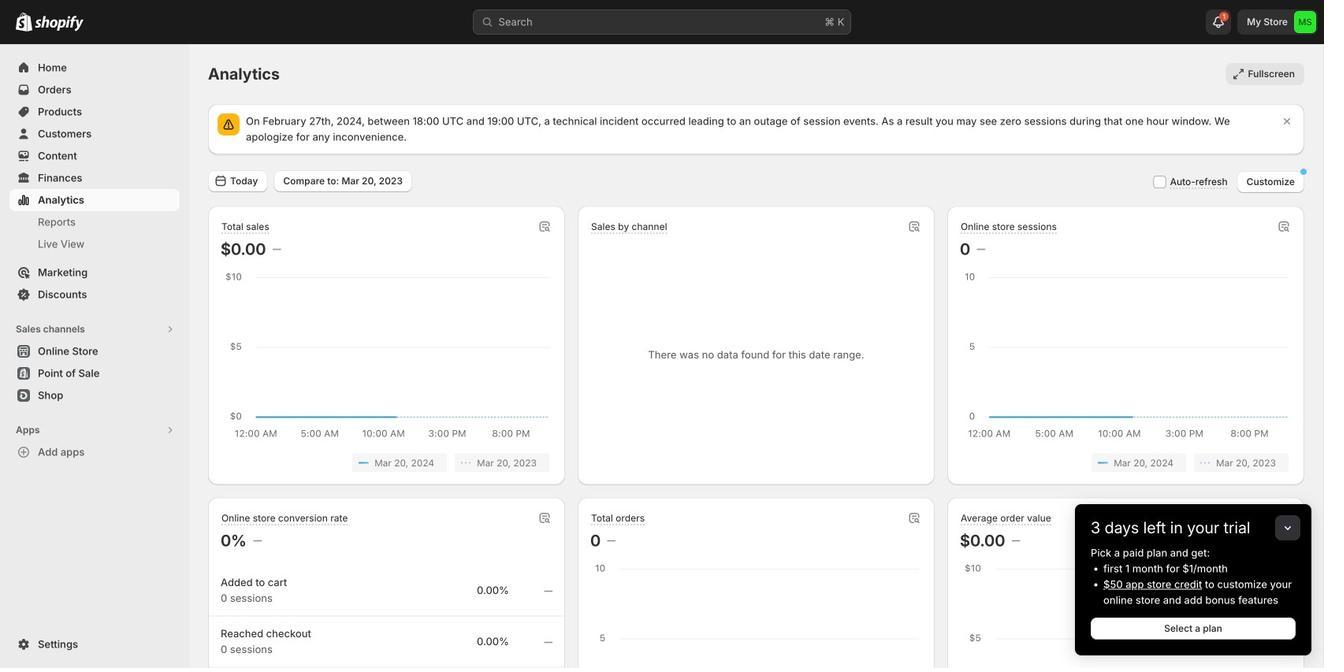 Task type: vqa. For each thing, say whether or not it's contained in the screenshot.
Shopify icon
yes



Task type: locate. For each thing, give the bounding box(es) containing it.
1 horizontal spatial list
[[963, 454, 1289, 473]]

list
[[224, 454, 549, 473], [963, 454, 1289, 473]]

0 horizontal spatial list
[[224, 454, 549, 473]]

1 list from the left
[[224, 454, 549, 473]]

shopify image
[[35, 16, 84, 31]]



Task type: describe. For each thing, give the bounding box(es) containing it.
2 list from the left
[[963, 454, 1289, 473]]

my store image
[[1294, 11, 1317, 33]]

shopify image
[[16, 12, 32, 31]]



